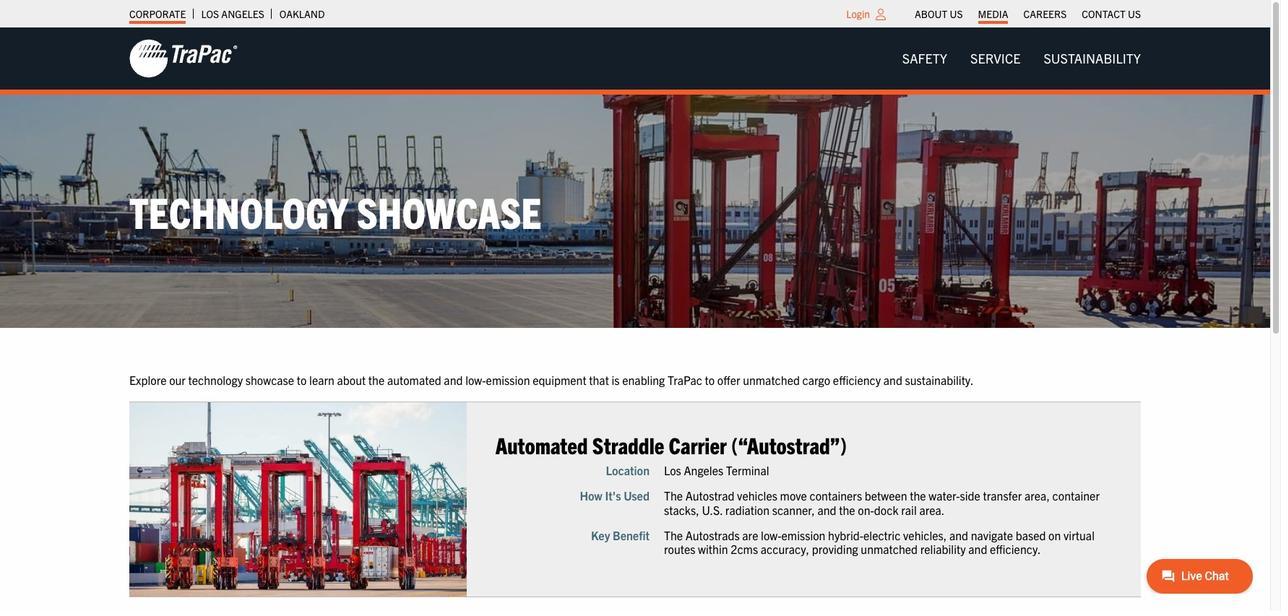 Task type: vqa. For each thing, say whether or not it's contained in the screenshot.
the rightmost union
no



Task type: locate. For each thing, give the bounding box(es) containing it.
0 horizontal spatial us
[[950, 7, 963, 20]]

cargo
[[802, 373, 830, 388]]

to left the offer
[[705, 373, 715, 388]]

the down stacks,
[[664, 528, 683, 542]]

automated straddle carrier ("autostrad")
[[495, 431, 847, 459]]

dock
[[874, 503, 898, 517]]

how
[[580, 489, 602, 503]]

0 horizontal spatial unmatched
[[743, 373, 800, 388]]

1 horizontal spatial angeles
[[684, 463, 723, 478]]

los up corporate 'image'
[[201, 7, 219, 20]]

to left learn
[[297, 373, 307, 388]]

contact us link
[[1082, 4, 1141, 24]]

contact us
[[1082, 7, 1141, 20]]

about
[[337, 373, 366, 388]]

menu bar containing about us
[[907, 4, 1148, 24]]

and inside the autostrad vehicles move containers between the water-side transfer area, container stacks, u.s. radiation scanner, and the on-dock rail area.
[[818, 503, 836, 517]]

angeles for los angeles terminal
[[684, 463, 723, 478]]

los angeles link
[[201, 4, 264, 24]]

low-
[[465, 373, 486, 388], [761, 528, 781, 542]]

emission down scanner,
[[781, 528, 825, 542]]

menu bar up service
[[907, 4, 1148, 24]]

benefit
[[613, 528, 650, 542]]

los down automated straddle carrier ("autostrad")
[[664, 463, 681, 478]]

routes
[[664, 542, 695, 556]]

1 vertical spatial angeles
[[684, 463, 723, 478]]

1 horizontal spatial unmatched
[[861, 542, 918, 556]]

oakland link
[[279, 4, 325, 24]]

login
[[846, 7, 870, 20]]

it's
[[605, 489, 621, 503]]

efficiency
[[833, 373, 881, 388]]

contact
[[1082, 7, 1126, 20]]

reliability
[[920, 542, 966, 556]]

enabling
[[622, 373, 665, 388]]

1 horizontal spatial low-
[[761, 528, 781, 542]]

1 vertical spatial los
[[664, 463, 681, 478]]

0 vertical spatial the
[[664, 489, 683, 503]]

virtual
[[1064, 528, 1095, 542]]

oakland
[[279, 7, 325, 20]]

login link
[[846, 7, 870, 20]]

0 vertical spatial angeles
[[221, 7, 264, 20]]

0 horizontal spatial angeles
[[221, 7, 264, 20]]

los
[[201, 7, 219, 20], [664, 463, 681, 478]]

us right the contact
[[1128, 7, 1141, 20]]

the inside the autostrads are low-emission hybrid-electric vehicles, and navigate based on virtual routes within 2cms accuracy, providing unmatched reliability and efficiency.
[[664, 528, 683, 542]]

unmatched down dock
[[861, 542, 918, 556]]

1 us from the left
[[950, 7, 963, 20]]

us for contact us
[[1128, 7, 1141, 20]]

los for los angeles
[[201, 7, 219, 20]]

1 horizontal spatial to
[[705, 373, 715, 388]]

automated straddle carrier ("autostrad") main content
[[115, 372, 1281, 611]]

and right automated
[[444, 373, 463, 388]]

unmatched right the offer
[[743, 373, 800, 388]]

about
[[915, 7, 947, 20]]

2 us from the left
[[1128, 7, 1141, 20]]

us right about
[[950, 7, 963, 20]]

angeles up autostrad
[[684, 463, 723, 478]]

angeles inside automated straddle carrier ("autostrad") main content
[[684, 463, 723, 478]]

emission left equipment
[[486, 373, 530, 388]]

low- right are
[[761, 528, 781, 542]]

electric
[[863, 528, 901, 542]]

angeles left the oakland
[[221, 7, 264, 20]]

emission
[[486, 373, 530, 388], [781, 528, 825, 542]]

1 vertical spatial unmatched
[[861, 542, 918, 556]]

0 horizontal spatial to
[[297, 373, 307, 388]]

how it's used
[[580, 489, 650, 503]]

container
[[1052, 489, 1100, 503]]

the right about
[[368, 373, 385, 388]]

the
[[664, 489, 683, 503], [664, 528, 683, 542]]

navigate
[[971, 528, 1013, 542]]

technology
[[188, 373, 243, 388]]

transfer
[[983, 489, 1022, 503]]

accuracy,
[[761, 542, 809, 556]]

0 vertical spatial emission
[[486, 373, 530, 388]]

and up hybrid- in the right of the page
[[818, 503, 836, 517]]

menu bar
[[907, 4, 1148, 24], [891, 44, 1152, 73]]

0 vertical spatial los
[[201, 7, 219, 20]]

0 horizontal spatial los
[[201, 7, 219, 20]]

menu bar down careers link
[[891, 44, 1152, 73]]

to
[[297, 373, 307, 388], [705, 373, 715, 388]]

1 vertical spatial the
[[664, 528, 683, 542]]

los inside automated straddle carrier ("autostrad") main content
[[664, 463, 681, 478]]

1 horizontal spatial us
[[1128, 7, 1141, 20]]

us
[[950, 7, 963, 20], [1128, 7, 1141, 20]]

1 the from the top
[[664, 489, 683, 503]]

trapac los angeles automated straddle carrier image
[[129, 402, 467, 597]]

los angeles terminal
[[664, 463, 769, 478]]

low- inside the autostrads are low-emission hybrid-electric vehicles, and navigate based on virtual routes within 2cms accuracy, providing unmatched reliability and efficiency.
[[761, 528, 781, 542]]

2 the from the top
[[664, 528, 683, 542]]

low- right automated
[[465, 373, 486, 388]]

2cms
[[731, 542, 758, 556]]

trapac
[[668, 373, 702, 388]]

0 horizontal spatial emission
[[486, 373, 530, 388]]

service link
[[959, 44, 1032, 73]]

the left on-
[[839, 503, 855, 517]]

1 horizontal spatial emission
[[781, 528, 825, 542]]

1 vertical spatial menu bar
[[891, 44, 1152, 73]]

1 vertical spatial low-
[[761, 528, 781, 542]]

unmatched
[[743, 373, 800, 388], [861, 542, 918, 556]]

hybrid-
[[828, 528, 863, 542]]

("autostrad")
[[731, 431, 847, 459]]

safety
[[902, 50, 947, 66]]

the inside the autostrad vehicles move containers between the water-side transfer area, container stacks, u.s. radiation scanner, and the on-dock rail area.
[[664, 489, 683, 503]]

0 vertical spatial low-
[[465, 373, 486, 388]]

the left autostrad
[[664, 489, 683, 503]]

1 horizontal spatial los
[[664, 463, 681, 478]]

water-
[[929, 489, 960, 503]]

key benefit
[[591, 528, 650, 542]]

los for los angeles terminal
[[664, 463, 681, 478]]

the left 'water-'
[[910, 489, 926, 503]]

angeles for los angeles
[[221, 7, 264, 20]]

0 vertical spatial menu bar
[[907, 4, 1148, 24]]

area.
[[919, 503, 945, 517]]

sustainability
[[1044, 50, 1141, 66]]

between
[[865, 489, 907, 503]]

scanner,
[[772, 503, 815, 517]]

the
[[368, 373, 385, 388], [910, 489, 926, 503], [839, 503, 855, 517]]

sustainability link
[[1032, 44, 1152, 73]]

move
[[780, 489, 807, 503]]

used
[[624, 489, 650, 503]]

1 vertical spatial emission
[[781, 528, 825, 542]]

the for the autostrad vehicles move containers between the water-side transfer area, container stacks, u.s. radiation scanner, and the on-dock rail area.
[[664, 489, 683, 503]]

los angeles
[[201, 7, 264, 20]]



Task type: describe. For each thing, give the bounding box(es) containing it.
0 vertical spatial unmatched
[[743, 373, 800, 388]]

0 horizontal spatial low-
[[465, 373, 486, 388]]

technology
[[129, 185, 348, 238]]

within
[[698, 542, 728, 556]]

and right efficiency
[[883, 373, 902, 388]]

light image
[[876, 9, 886, 20]]

based
[[1016, 528, 1046, 542]]

the autostrads are low-emission hybrid-electric vehicles, and navigate based on virtual routes within 2cms accuracy, providing unmatched reliability and efficiency.
[[664, 528, 1095, 556]]

us for about us
[[950, 7, 963, 20]]

terminal
[[726, 463, 769, 478]]

2 to from the left
[[705, 373, 715, 388]]

autostrad
[[685, 489, 734, 503]]

menu bar containing safety
[[891, 44, 1152, 73]]

key
[[591, 528, 610, 542]]

0 horizontal spatial the
[[368, 373, 385, 388]]

offer
[[717, 373, 740, 388]]

unmatched inside the autostrads are low-emission hybrid-electric vehicles, and navigate based on virtual routes within 2cms accuracy, providing unmatched reliability and efficiency.
[[861, 542, 918, 556]]

autostrads
[[685, 528, 740, 542]]

careers
[[1023, 7, 1067, 20]]

1 to from the left
[[297, 373, 307, 388]]

on-
[[858, 503, 874, 517]]

technology showcase
[[129, 185, 541, 238]]

are
[[742, 528, 758, 542]]

equipment
[[533, 373, 586, 388]]

radiation
[[725, 503, 770, 517]]

carrier
[[669, 431, 727, 459]]

u.s.
[[702, 503, 723, 517]]

media
[[978, 7, 1008, 20]]

careers link
[[1023, 4, 1067, 24]]

the for the autostrads are low-emission hybrid-electric vehicles, and navigate based on virtual routes within 2cms accuracy, providing unmatched reliability and efficiency.
[[664, 528, 683, 542]]

the autostrad vehicles move containers between the water-side transfer area, container stacks, u.s. radiation scanner, and the on-dock rail area.
[[664, 489, 1100, 517]]

providing
[[812, 542, 858, 556]]

about us
[[915, 7, 963, 20]]

is
[[612, 373, 620, 388]]

service
[[970, 50, 1020, 66]]

stacks,
[[664, 503, 699, 517]]

containers
[[810, 489, 862, 503]]

automated
[[387, 373, 441, 388]]

area,
[[1025, 489, 1050, 503]]

corporate link
[[129, 4, 186, 24]]

corporate image
[[129, 38, 238, 79]]

automated
[[495, 431, 588, 459]]

our
[[169, 373, 186, 388]]

and left navigate
[[949, 528, 968, 542]]

efficiency.
[[990, 542, 1041, 556]]

showcase
[[357, 185, 541, 238]]

corporate
[[129, 7, 186, 20]]

explore our technology showcase to learn about the automated and low-emission equipment that is enabling trapac to offer unmatched cargo efficiency and sustainability.
[[129, 373, 974, 388]]

2 horizontal spatial the
[[910, 489, 926, 503]]

safety link
[[891, 44, 959, 73]]

side
[[960, 489, 980, 503]]

learn
[[309, 373, 334, 388]]

vehicles
[[737, 489, 777, 503]]

and right reliability
[[968, 542, 987, 556]]

that
[[589, 373, 609, 388]]

1 horizontal spatial the
[[839, 503, 855, 517]]

vehicles,
[[903, 528, 947, 542]]

explore
[[129, 373, 167, 388]]

sustainability.
[[905, 373, 974, 388]]

about us link
[[915, 4, 963, 24]]

location
[[606, 463, 650, 478]]

rail
[[901, 503, 917, 517]]

emission inside the autostrads are low-emission hybrid-electric vehicles, and navigate based on virtual routes within 2cms accuracy, providing unmatched reliability and efficiency.
[[781, 528, 825, 542]]

straddle
[[592, 431, 664, 459]]

showcase
[[245, 373, 294, 388]]

on
[[1048, 528, 1061, 542]]

media link
[[978, 4, 1008, 24]]



